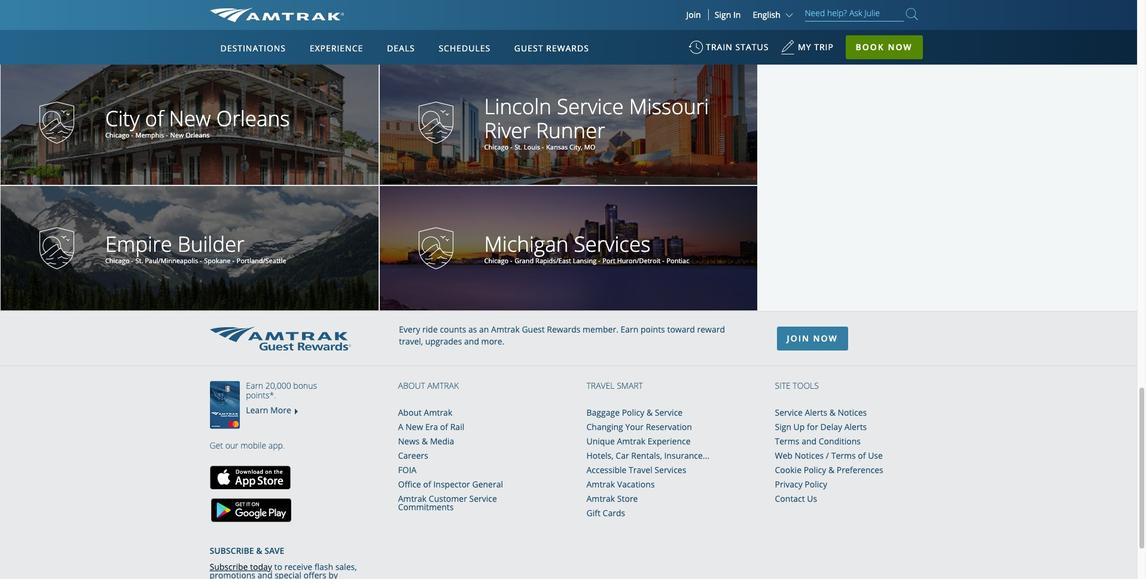 Task type: describe. For each thing, give the bounding box(es) containing it.
now
[[813, 333, 838, 344]]

0 vertical spatial louis
[[903, 5, 919, 14]]

by
[[329, 570, 338, 579]]

flash
[[314, 561, 333, 573]]

amtrak image
[[210, 8, 344, 22]]

join button
[[679, 9, 709, 20]]

baggage policy & service changing your reservation unique amtrak experience hotels, car rentals, insurance... accessible travel services amtrak vacations amtrak store gift cards
[[587, 407, 709, 519]]

1 • from the left
[[136, 5, 139, 14]]

schedules
[[439, 42, 491, 54]]

learn more link
[[246, 405, 291, 416]]

your
[[625, 421, 644, 433]]

book
[[856, 41, 885, 53]]

an
[[479, 324, 489, 335]]

0 horizontal spatial terms
[[775, 436, 800, 447]]

terms and conditions link
[[775, 436, 861, 447]]

city of new orleans chicago memphis new orleans
[[105, 104, 290, 139]]

promotions
[[210, 570, 255, 579]]

reservation
[[646, 421, 692, 433]]

contact
[[775, 493, 805, 504]]

subscribe today
[[210, 561, 272, 573]]

book now button
[[846, 35, 923, 59]]

of right the office
[[423, 479, 431, 490]]

2 • from the left
[[191, 5, 193, 14]]

& left save
[[256, 545, 262, 556]]

missouri
[[629, 92, 709, 120]]

angeles)
[[1007, 5, 1033, 14]]

cookie policy & preferences link
[[775, 464, 883, 476]]

texas eagle image
[[798, 0, 832, 18]]

lincoln
[[484, 92, 551, 120]]

services inside michigan services chicago grand rapids/east lansing port huron/detroit pontiac
[[574, 230, 651, 258]]

as
[[468, 324, 477, 335]]

policy inside the baggage policy & service changing your reservation unique amtrak experience hotels, car rentals, insurance... accessible travel services amtrak vacations amtrak store gift cards
[[622, 407, 644, 418]]

service inside about amtrak a new era of rail news & media careers foia office of inspector general amtrak customer service commitments
[[469, 493, 497, 504]]

toward
[[667, 324, 695, 335]]

amtrak down "accessible"
[[587, 479, 615, 490]]

chicago left search icon
[[863, 5, 888, 14]]

ride
[[422, 324, 438, 335]]

to
[[274, 561, 282, 573]]

more.
[[481, 336, 505, 347]]

dallas
[[925, 5, 944, 14]]

st. inside empire builder chicago st. paul/minneapolis spokane portland/seattle
[[135, 256, 143, 265]]

sign up for delay alerts link
[[775, 421, 867, 433]]

service alerts & notices link
[[775, 407, 867, 418]]

unique amtrak experience link
[[587, 436, 691, 447]]

kansas
[[546, 143, 568, 151]]

empire
[[105, 230, 172, 258]]

michigan
[[484, 230, 569, 258]]

in
[[733, 9, 741, 20]]

rapids/east
[[535, 256, 571, 265]]

foia link
[[398, 464, 417, 476]]

earn 20,000 bonus points*. learn more
[[246, 380, 317, 416]]

lansing
[[573, 256, 597, 265]]

footer containing subscribe & save
[[210, 522, 362, 579]]

web notices / terms of use link
[[775, 450, 883, 461]]

hotels, car rentals, insurance... link
[[587, 450, 709, 461]]

for
[[807, 421, 818, 433]]

travel smart
[[587, 380, 643, 391]]

join for join now
[[787, 333, 810, 344]]

0 horizontal spatial alerts
[[805, 407, 827, 418]]

cookie
[[775, 464, 802, 476]]

baggage
[[587, 407, 620, 418]]

cards
[[603, 507, 625, 519]]

pontiac
[[667, 256, 689, 265]]

rewards inside the "every ride counts as an amtrak guest rewards member. earn points toward reward travel, upgrades and more."
[[547, 324, 581, 335]]

amtrak up "about amtrak" link
[[427, 380, 459, 391]]

book now
[[856, 41, 913, 53]]

destinations
[[220, 42, 286, 54]]

0 horizontal spatial travel
[[587, 380, 615, 391]]

chicago inside city of new orleans chicago memphis new orleans
[[105, 130, 129, 139]]

portland/seattle
[[237, 256, 286, 265]]

dc
[[180, 5, 189, 14]]

join now
[[787, 333, 838, 344]]

about amtrak a new era of rail news & media careers foia office of inspector general amtrak customer service commitments
[[398, 407, 503, 513]]

/
[[826, 450, 829, 461]]

about for about amtrak a new era of rail news & media careers foia office of inspector general amtrak customer service commitments
[[398, 407, 422, 418]]

a new era of rail link
[[398, 421, 464, 433]]

join now link
[[777, 327, 848, 351]]

english
[[753, 9, 781, 20]]

get our mobile app.
[[210, 440, 285, 451]]

service inside service alerts & notices sign up for delay alerts terms and conditions web notices / terms of use cookie policy & preferences privacy policy contact us
[[775, 407, 803, 418]]

new york • washington, dc • cincinnati • indianapolis • chicago
[[105, 5, 299, 14]]

chicago inside michigan services chicago grand rapids/east lansing port huron/detroit pontiac
[[484, 256, 509, 265]]

bonus
[[293, 380, 317, 391]]

spokane
[[204, 256, 231, 265]]

& down web notices / terms of use link
[[828, 464, 835, 476]]

subscribe today link
[[210, 561, 272, 573]]

footer containing every ride counts as an amtrak guest rewards member. earn points toward reward travel, upgrades and more.
[[0, 311, 1137, 579]]

2 vertical spatial policy
[[805, 479, 827, 490]]

of inside service alerts & notices sign up for delay alerts terms and conditions web notices / terms of use cookie policy & preferences privacy policy contact us
[[858, 450, 866, 461]]

memphis
[[135, 130, 164, 139]]

amtrak down the office
[[398, 493, 427, 504]]

0 vertical spatial notices
[[838, 407, 867, 418]]

cincinnati
[[195, 5, 226, 14]]

20,000
[[265, 380, 291, 391]]

amtrak guest rewards preferred mastercard image
[[210, 381, 246, 429]]

use
[[868, 450, 883, 461]]

chicago inside lincoln service missouri river runner chicago st. louis kansas city, mo
[[484, 143, 509, 151]]

1 horizontal spatial alerts
[[844, 421, 867, 433]]

delay
[[821, 421, 842, 433]]

builder
[[178, 230, 245, 258]]

city,
[[570, 143, 583, 151]]

lake shore limited image
[[419, 0, 453, 18]]

schedules link
[[434, 30, 495, 65]]

city of new orleans image
[[39, 102, 74, 144]]

sign inside service alerts & notices sign up for delay alerts terms and conditions web notices / terms of use cookie policy & preferences privacy policy contact us
[[775, 421, 791, 433]]

0 horizontal spatial orleans
[[186, 130, 210, 139]]

travel inside the baggage policy & service changing your reservation unique amtrak experience hotels, car rentals, insurance... accessible travel services amtrak vacations amtrak store gift cards
[[629, 464, 652, 476]]

search icon image
[[906, 6, 918, 22]]

now
[[888, 41, 913, 53]]

michigan services image
[[419, 227, 453, 269]]

0 vertical spatial st.
[[894, 5, 901, 14]]

reward
[[697, 324, 725, 335]]

experience inside the baggage policy & service changing your reservation unique amtrak experience hotels, car rentals, insurance... accessible travel services amtrak vacations amtrak store gift cards
[[648, 436, 691, 447]]

runner
[[536, 116, 605, 144]]

our
[[225, 440, 238, 451]]

guest inside the "every ride counts as an amtrak guest rewards member. earn points toward reward travel, upgrades and more."
[[522, 324, 545, 335]]

service inside lincoln service missouri river runner chicago st. louis kansas city, mo
[[557, 92, 624, 120]]

save
[[265, 545, 284, 556]]



Task type: vqa. For each thing, say whether or not it's contained in the screenshot.
sign in Service Alerts & Notices Sign Up For Delay Alerts Terms And Conditions Web Notices / Terms Of Use Cookie Policy & Preferences Privacy Policy Contact Us
yes



Task type: locate. For each thing, give the bounding box(es) containing it.
amtrak up 'more.'
[[491, 324, 520, 335]]

counts
[[440, 324, 466, 335]]

1 horizontal spatial sign
[[775, 421, 791, 433]]

conditions
[[819, 436, 861, 447]]

today
[[250, 561, 272, 573]]

experience inside popup button
[[310, 42, 363, 54]]

chicago left paul/minneapolis
[[105, 256, 129, 265]]

earn inside the "every ride counts as an amtrak guest rewards member. earn points toward reward travel, upgrades and more."
[[621, 324, 639, 335]]

new inside 'new york • washington, dc • cincinnati • indianapolis • chicago' text field
[[105, 5, 119, 14]]

cardinal image
[[39, 0, 74, 18]]

about up the "a"
[[398, 407, 422, 418]]

earn left 20,000 on the left bottom of the page
[[246, 380, 263, 391]]

notices down terms and conditions link
[[795, 450, 824, 461]]

chicago inside empire builder chicago st. paul/minneapolis spokane portland/seattle
[[105, 256, 129, 265]]

amtrak customer service commitments link
[[398, 493, 497, 513]]

a
[[398, 421, 403, 433]]

0 horizontal spatial st.
[[135, 256, 143, 265]]

earn left points
[[621, 324, 639, 335]]

• right york
[[136, 5, 139, 14]]

join left the now
[[787, 333, 810, 344]]

about inside about amtrak a new era of rail news & media careers foia office of inspector general amtrak customer service commitments
[[398, 407, 422, 418]]

english button
[[753, 9, 796, 20]]

regions map image
[[254, 100, 541, 267]]

service
[[557, 92, 624, 120], [655, 407, 683, 418], [775, 407, 803, 418], [469, 493, 497, 504]]

1 vertical spatial sign
[[775, 421, 791, 433]]

guest inside guest rewards popup button
[[514, 42, 543, 54]]

3 • from the left
[[227, 5, 230, 14]]

0 vertical spatial rewards
[[546, 42, 589, 54]]

• right indianapolis on the left top of the page
[[271, 5, 273, 14]]

2 about from the top
[[398, 407, 422, 418]]

train
[[706, 41, 733, 53]]

0 horizontal spatial experience
[[310, 42, 363, 54]]

sign left up
[[775, 421, 791, 433]]

new
[[105, 5, 119, 14], [484, 5, 498, 14], [169, 104, 211, 132], [170, 130, 184, 139], [406, 421, 423, 433]]

notices up delay
[[838, 407, 867, 418]]

terms up web
[[775, 436, 800, 447]]

0 vertical spatial experience
[[310, 42, 363, 54]]

service down general
[[469, 493, 497, 504]]

1 horizontal spatial terms
[[831, 450, 856, 461]]

huron/detroit
[[617, 256, 661, 265]]

1 vertical spatial travel
[[629, 464, 652, 476]]

notices
[[838, 407, 867, 418], [795, 450, 824, 461]]

1 horizontal spatial experience
[[648, 436, 691, 447]]

join inside banner
[[686, 9, 701, 20]]

amtrak up era
[[424, 407, 452, 418]]

0 vertical spatial terms
[[775, 436, 800, 447]]

rewards inside popup button
[[546, 42, 589, 54]]

chicago left memphis
[[105, 130, 129, 139]]

policy up the your
[[622, 407, 644, 418]]

web
[[775, 450, 793, 461]]

0 horizontal spatial and
[[258, 570, 273, 579]]

0 vertical spatial earn
[[621, 324, 639, 335]]

city
[[105, 104, 140, 132]]

earn inside earn 20,000 bonus points*. learn more
[[246, 380, 263, 391]]

washington,
[[140, 5, 179, 14]]

• right cincinnati
[[227, 5, 230, 14]]

0 vertical spatial travel
[[587, 380, 615, 391]]

1 vertical spatial experience
[[648, 436, 691, 447]]

baggage policy & service link
[[587, 407, 683, 418]]

0 vertical spatial about
[[398, 380, 425, 391]]

car
[[616, 450, 629, 461]]

about amtrak
[[398, 380, 459, 391]]

chicago left grand
[[484, 256, 509, 265]]

about up "about amtrak" link
[[398, 380, 425, 391]]

• right dc
[[191, 5, 193, 14]]

subscribe
[[210, 545, 254, 556]]

about for about amtrak
[[398, 380, 425, 391]]

and down as
[[464, 336, 479, 347]]

4 • from the left
[[271, 5, 273, 14]]

1 vertical spatial join
[[787, 333, 810, 344]]

services inside the baggage policy & service changing your reservation unique amtrak experience hotels, car rentals, insurance... accessible travel services amtrak vacations amtrak store gift cards
[[655, 464, 686, 476]]

special
[[275, 570, 301, 579]]

None text field
[[480, 0, 746, 14], [480, 92, 746, 151], [480, 0, 746, 14], [480, 92, 746, 151]]

travel
[[587, 380, 615, 391], [629, 464, 652, 476]]

Please enter your search item search field
[[805, 6, 904, 22]]

1 horizontal spatial and
[[464, 336, 479, 347]]

2 horizontal spatial and
[[802, 436, 817, 447]]

1 horizontal spatial st.
[[515, 143, 522, 151]]

1 about from the top
[[398, 380, 425, 391]]

join
[[686, 9, 701, 20], [787, 333, 810, 344]]

1 horizontal spatial services
[[655, 464, 686, 476]]

office
[[398, 479, 421, 490]]

& up changing your reservation "link"
[[647, 407, 653, 418]]

grand
[[515, 256, 534, 265]]

my trip button
[[781, 36, 834, 65]]

unique
[[587, 436, 615, 447]]

empire builder chicago st. paul/minneapolis spokane portland/seattle
[[105, 230, 286, 265]]

sign inside banner
[[715, 9, 731, 20]]

new inside about amtrak a new era of rail news & media careers foia office of inspector general amtrak customer service commitments
[[406, 421, 423, 433]]

rail
[[450, 421, 464, 433]]

1 vertical spatial alerts
[[844, 421, 867, 433]]

join left sign in
[[686, 9, 701, 20]]

1 vertical spatial rewards
[[547, 324, 581, 335]]

policy down /
[[804, 464, 826, 476]]

0 horizontal spatial services
[[574, 230, 651, 258]]

join inside footer
[[787, 333, 810, 344]]

guest
[[514, 42, 543, 54], [522, 324, 545, 335]]

alerts
[[805, 407, 827, 418], [844, 421, 867, 433]]

1 vertical spatial and
[[802, 436, 817, 447]]

(los
[[993, 5, 1006, 14]]

of left use
[[858, 450, 866, 461]]

footer
[[0, 311, 1137, 579], [210, 522, 362, 579]]

1 horizontal spatial travel
[[629, 464, 652, 476]]

2 vertical spatial st.
[[135, 256, 143, 265]]

1 horizontal spatial earn
[[621, 324, 639, 335]]

service up mo
[[557, 92, 624, 120]]

sign left in
[[715, 9, 731, 20]]

2 vertical spatial and
[[258, 570, 273, 579]]

0 vertical spatial join
[[686, 9, 701, 20]]

1 horizontal spatial join
[[787, 333, 810, 344]]

1 horizontal spatial louis
[[903, 5, 919, 14]]

general
[[472, 479, 503, 490]]

amtrak vacations link
[[587, 479, 655, 490]]

and down for
[[802, 436, 817, 447]]

foia
[[398, 464, 417, 476]]

chicago right indianapolis on the left top of the page
[[275, 5, 299, 14]]

st. left search icon
[[894, 5, 901, 14]]

& down "a new era of rail" link
[[422, 436, 428, 447]]

louis
[[903, 5, 919, 14], [524, 143, 540, 151]]

travel up "baggage"
[[587, 380, 615, 391]]

my trip
[[798, 41, 834, 53]]

rewards down albany at the top of page
[[546, 42, 589, 54]]

guest right an
[[522, 324, 545, 335]]

1 vertical spatial policy
[[804, 464, 826, 476]]

rentals,
[[631, 450, 662, 461]]

paul/minneapolis
[[145, 256, 198, 265]]

tools
[[793, 380, 819, 391]]

train status
[[706, 41, 769, 53]]

& up delay
[[830, 407, 836, 418]]

1 vertical spatial terms
[[831, 450, 856, 461]]

0 vertical spatial and
[[464, 336, 479, 347]]

& inside the baggage policy & service changing your reservation unique amtrak experience hotels, car rentals, insurance... accessible travel services amtrak vacations amtrak store gift cards
[[647, 407, 653, 418]]

learn
[[246, 405, 268, 416]]

contact us link
[[775, 493, 817, 504]]

my
[[798, 41, 812, 53]]

gift cards link
[[587, 507, 625, 519]]

of inside city of new orleans chicago memphis new orleans
[[145, 104, 164, 132]]

amtrak up gift cards link on the bottom right of the page
[[587, 493, 615, 504]]

service alerts & notices sign up for delay alerts terms and conditions web notices / terms of use cookie policy & preferences privacy policy contact us
[[775, 407, 883, 504]]

privacy
[[775, 479, 803, 490]]

rewards left the member.
[[547, 324, 581, 335]]

amtrak inside the "every ride counts as an amtrak guest rewards member. earn points toward reward travel, upgrades and more."
[[491, 324, 520, 335]]

and inside the to receive flash sales, promotions and special offers by email.
[[258, 570, 273, 579]]

every
[[399, 324, 420, 335]]

subscribe & save
[[210, 545, 284, 556]]

lincoln service missouri river runner chicago st. louis kansas city, mo
[[484, 92, 709, 151]]

louis left dallas
[[903, 5, 919, 14]]

careers
[[398, 450, 428, 461]]

policy up us
[[805, 479, 827, 490]]

changing
[[587, 421, 623, 433]]

1 vertical spatial notices
[[795, 450, 824, 461]]

guest down york/boston
[[514, 42, 543, 54]]

smart
[[617, 380, 643, 391]]

application
[[254, 100, 541, 267]]

0 horizontal spatial earn
[[246, 380, 263, 391]]

1 vertical spatial st.
[[515, 143, 522, 151]]

None text field
[[859, 0, 1125, 14], [101, 104, 367, 139], [101, 230, 367, 265], [480, 230, 746, 265], [859, 0, 1125, 14], [101, 104, 367, 139], [101, 230, 367, 265], [480, 230, 746, 265]]

experience button
[[305, 32, 368, 65]]

terms down conditions
[[831, 450, 856, 461]]

email.
[[210, 578, 233, 579]]

New York • Washington, DC • Cincinnati • Indianapolis • Chicago text field
[[101, 0, 367, 14]]

chicago inside text field
[[275, 5, 299, 14]]

1 vertical spatial guest
[[522, 324, 545, 335]]

travel,
[[399, 336, 423, 347]]

every ride counts as an amtrak guest rewards member. earn points toward reward travel, upgrades and more.
[[399, 324, 725, 347]]

alerts up for
[[805, 407, 827, 418]]

2 horizontal spatial st.
[[894, 5, 901, 14]]

st. left kansas at the top
[[515, 143, 522, 151]]

orleans
[[216, 104, 290, 132], [186, 130, 210, 139]]

0 horizontal spatial louis
[[524, 143, 540, 151]]

amtrak
[[491, 324, 520, 335], [427, 380, 459, 391], [424, 407, 452, 418], [617, 436, 646, 447], [587, 479, 615, 490], [398, 493, 427, 504], [587, 493, 615, 504]]

0 vertical spatial alerts
[[805, 407, 827, 418]]

of right city
[[145, 104, 164, 132]]

accessible travel services link
[[587, 464, 686, 476]]

join for join
[[686, 9, 701, 20]]

about
[[398, 380, 425, 391], [398, 407, 422, 418]]

more
[[270, 405, 291, 416]]

status
[[736, 41, 769, 53]]

chicago down lincoln
[[484, 143, 509, 151]]

0 vertical spatial services
[[574, 230, 651, 258]]

banner
[[0, 0, 1137, 276]]

st. inside lincoln service missouri river runner chicago st. louis kansas city, mo
[[515, 143, 522, 151]]

louis left kansas at the top
[[524, 143, 540, 151]]

to receive flash sales, promotions and special offers by email.
[[210, 561, 357, 579]]

1 vertical spatial earn
[[246, 380, 263, 391]]

receive
[[284, 561, 312, 573]]

earn
[[621, 324, 639, 335], [246, 380, 263, 391]]

antonio
[[963, 5, 987, 14]]

0 vertical spatial guest
[[514, 42, 543, 54]]

policy
[[622, 407, 644, 418], [804, 464, 826, 476], [805, 479, 827, 490]]

alerts up conditions
[[844, 421, 867, 433]]

travel up vacations
[[629, 464, 652, 476]]

experience
[[310, 42, 363, 54], [648, 436, 691, 447]]

empire builder image
[[39, 227, 74, 269]]

and inside service alerts & notices sign up for delay alerts terms and conditions web notices / terms of use cookie policy & preferences privacy policy contact us
[[802, 436, 817, 447]]

amtrak guest rewards image
[[210, 327, 351, 350]]

0 horizontal spatial notices
[[795, 450, 824, 461]]

service up reservation
[[655, 407, 683, 418]]

0 horizontal spatial sign
[[715, 9, 731, 20]]

1 horizontal spatial notices
[[838, 407, 867, 418]]

michigan services chicago grand rapids/east lansing port huron/detroit pontiac
[[484, 230, 689, 265]]

0 horizontal spatial join
[[686, 9, 701, 20]]

and left to
[[258, 570, 273, 579]]

train status link
[[689, 36, 769, 65]]

and
[[464, 336, 479, 347], [802, 436, 817, 447], [258, 570, 273, 579]]

insurance...
[[664, 450, 709, 461]]

& inside about amtrak a new era of rail news & media careers foia office of inspector general amtrak customer service commitments
[[422, 436, 428, 447]]

service inside the baggage policy & service changing your reservation unique amtrak experience hotels, car rentals, insurance... accessible travel services amtrak vacations amtrak store gift cards
[[655, 407, 683, 418]]

member.
[[583, 324, 618, 335]]

sign
[[715, 9, 731, 20], [775, 421, 791, 433]]

1 horizontal spatial orleans
[[216, 104, 290, 132]]

1 vertical spatial about
[[398, 407, 422, 418]]

banner containing join
[[0, 0, 1137, 276]]

privacy policy link
[[775, 479, 827, 490]]

of
[[145, 104, 164, 132], [440, 421, 448, 433], [858, 450, 866, 461], [423, 479, 431, 490]]

york
[[121, 5, 135, 14]]

1 vertical spatial louis
[[524, 143, 540, 151]]

st. left paul/minneapolis
[[135, 256, 143, 265]]

chicago right albany at the top of page
[[571, 5, 595, 14]]

of right era
[[440, 421, 448, 433]]

1 vertical spatial services
[[655, 464, 686, 476]]

and inside the "every ride counts as an amtrak guest rewards member. earn points toward reward travel, upgrades and more."
[[464, 336, 479, 347]]

mo
[[584, 143, 595, 151]]

amtrak down the your
[[617, 436, 646, 447]]

louis inside lincoln service missouri river runner chicago st. louis kansas city, mo
[[524, 143, 540, 151]]

sales,
[[335, 561, 357, 573]]

0 vertical spatial sign
[[715, 9, 731, 20]]

san
[[950, 5, 961, 14]]

0 vertical spatial policy
[[622, 407, 644, 418]]

service up up
[[775, 407, 803, 418]]



